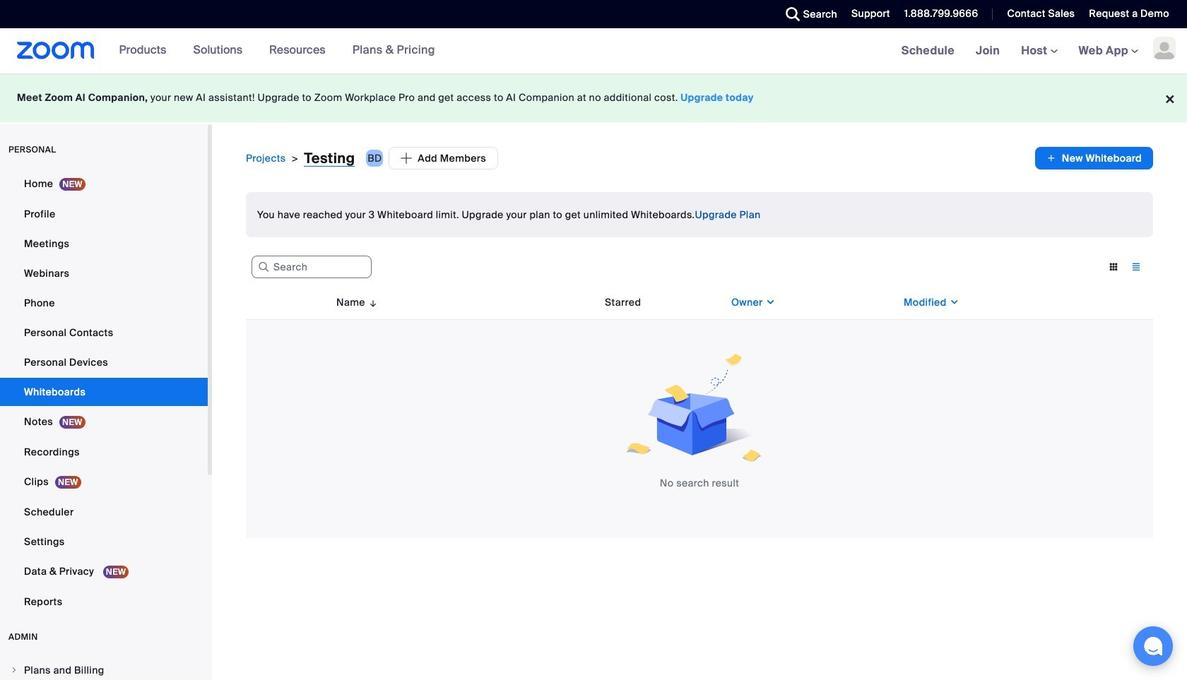 Task type: describe. For each thing, give the bounding box(es) containing it.
open chat image
[[1144, 637, 1163, 657]]

list mode, selected image
[[1125, 261, 1148, 274]]

down image
[[763, 295, 776, 310]]

right image
[[10, 667, 18, 675]]

zoom logo image
[[17, 42, 94, 59]]



Task type: locate. For each thing, give the bounding box(es) containing it.
arrow down image
[[365, 294, 378, 311]]

personal menu menu
[[0, 170, 208, 618]]

banner
[[0, 28, 1187, 74]]

add image
[[1047, 151, 1057, 165]]

profile picture image
[[1154, 37, 1176, 59]]

menu item
[[0, 657, 208, 681]]

product information navigation
[[94, 28, 446, 74]]

footer
[[0, 74, 1187, 122]]

grid mode, not selected image
[[1103, 261, 1125, 274]]

application
[[366, 147, 498, 170], [1035, 147, 1154, 170], [246, 286, 1154, 539]]

meetings navigation
[[891, 28, 1187, 74]]

Search text field
[[252, 256, 372, 279]]



Task type: vqa. For each thing, say whether or not it's contained in the screenshot.
down 'IMAGE'
yes



